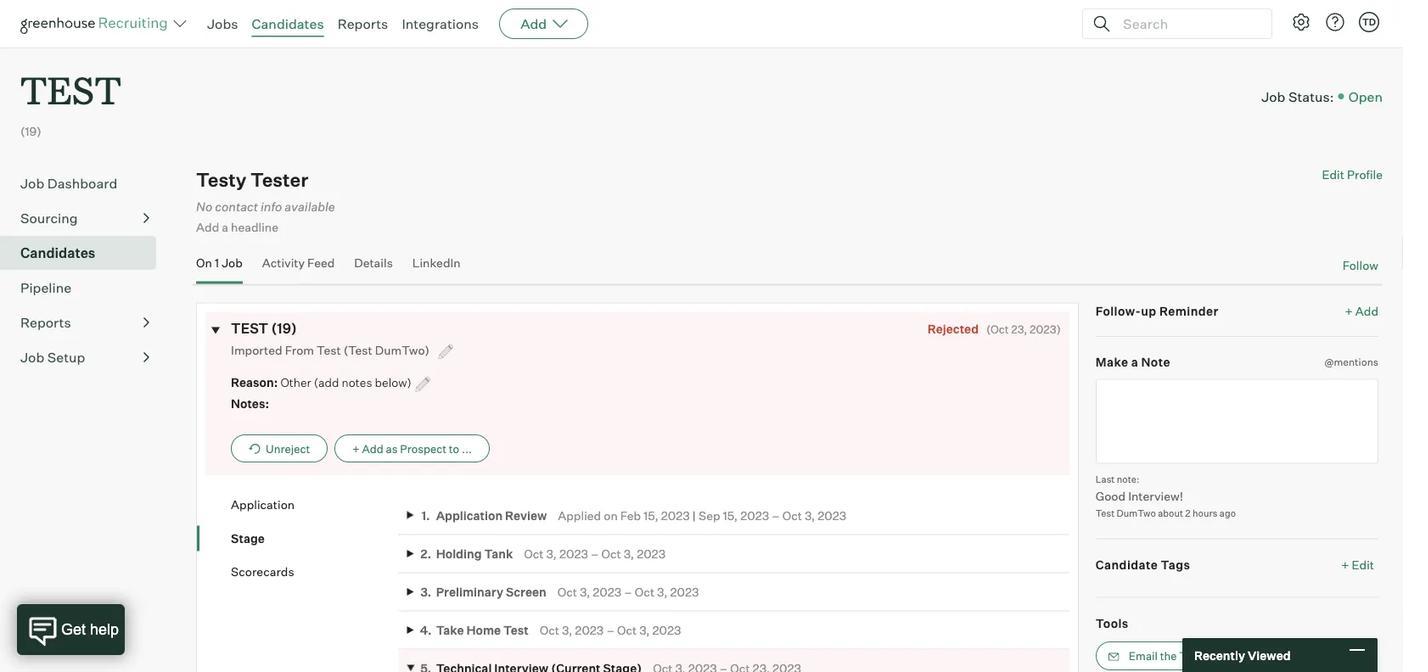 Task type: locate. For each thing, give the bounding box(es) containing it.
15, right feb
[[644, 508, 658, 523]]

up
[[1141, 303, 1157, 318]]

job left status:
[[1261, 88, 1285, 105]]

reports down pipeline
[[20, 314, 71, 331]]

testy tester no contact info available add a headline
[[196, 168, 335, 235]]

0 horizontal spatial candidates
[[20, 245, 95, 262]]

1 horizontal spatial (19)
[[271, 320, 297, 337]]

15, right sep
[[723, 508, 738, 523]]

stage
[[231, 531, 265, 546]]

@mentions
[[1324, 355, 1378, 368]]

application up holding
[[436, 508, 503, 523]]

0 vertical spatial reports
[[338, 15, 388, 32]]

1 vertical spatial candidates
[[20, 245, 95, 262]]

job left setup
[[20, 349, 44, 366]]

+ edit link
[[1337, 553, 1378, 576]]

application link
[[231, 496, 399, 513]]

test left (test
[[317, 342, 341, 357]]

no
[[196, 199, 212, 214]]

configure image
[[1291, 12, 1311, 32]]

job for job setup
[[20, 349, 44, 366]]

setup
[[47, 349, 85, 366]]

reports
[[338, 15, 388, 32], [20, 314, 71, 331]]

1 vertical spatial (19)
[[271, 320, 297, 337]]

td button
[[1359, 12, 1379, 32]]

holding
[[436, 546, 482, 561]]

4. take home test oct 3, 2023 – oct 3, 2023
[[420, 623, 681, 637]]

recently
[[1194, 648, 1245, 663]]

1 vertical spatial reports link
[[20, 313, 149, 333]]

job inside the job setup link
[[20, 349, 44, 366]]

0 horizontal spatial reports
[[20, 314, 71, 331]]

integrations link
[[402, 15, 479, 32]]

– right sep
[[772, 508, 780, 523]]

test up imported
[[231, 320, 268, 337]]

0 horizontal spatial a
[[222, 220, 228, 235]]

1 horizontal spatial candidates link
[[252, 15, 324, 32]]

+ inside + add link
[[1345, 303, 1353, 318]]

stage link
[[231, 530, 399, 546]]

preliminary
[[436, 584, 503, 599]]

imported from test (test dumtwo)
[[231, 342, 432, 357]]

None text field
[[1096, 379, 1378, 464]]

activity
[[262, 255, 305, 270]]

1 horizontal spatial a
[[1131, 355, 1138, 369]]

15,
[[644, 508, 658, 523], [723, 508, 738, 523]]

1 horizontal spatial reports
[[338, 15, 388, 32]]

candidate tags
[[1096, 557, 1190, 572]]

reason: other (add notes below)
[[231, 375, 411, 390]]

application up the stage
[[231, 497, 295, 512]]

1. application review applied on  feb 15, 2023 | sep 15, 2023 – oct 3, 2023
[[421, 508, 847, 523]]

follow-up reminder
[[1096, 303, 1219, 318]]

+ inside the '+ add as prospect to ...' button
[[352, 442, 360, 455]]

2 vertical spatial +
[[1341, 557, 1349, 572]]

(19) up from on the left
[[271, 320, 297, 337]]

edit
[[1322, 167, 1344, 182], [1352, 557, 1374, 572]]

team
[[1179, 649, 1208, 663]]

a left note
[[1131, 355, 1138, 369]]

1 vertical spatial candidates link
[[20, 243, 149, 263]]

1 vertical spatial a
[[1131, 355, 1138, 369]]

tools email the team
[[1096, 616, 1208, 663]]

3.
[[420, 584, 431, 599]]

2 horizontal spatial test
[[1096, 507, 1115, 519]]

recently viewed
[[1194, 648, 1291, 663]]

+ for + add
[[1345, 303, 1353, 318]]

1 vertical spatial test
[[231, 320, 268, 337]]

0 horizontal spatial 15,
[[644, 508, 658, 523]]

candidates right jobs link
[[252, 15, 324, 32]]

notes:
[[231, 396, 269, 411]]

sourcing
[[20, 210, 78, 227]]

1 horizontal spatial 15,
[[723, 508, 738, 523]]

0 horizontal spatial test
[[20, 65, 121, 115]]

job for job dashboard
[[20, 175, 44, 192]]

1 horizontal spatial edit
[[1352, 557, 1374, 572]]

as
[[386, 442, 398, 455]]

candidates down the sourcing
[[20, 245, 95, 262]]

0 vertical spatial a
[[222, 220, 228, 235]]

1 horizontal spatial test
[[503, 623, 529, 637]]

add inside button
[[362, 442, 383, 455]]

0 vertical spatial test
[[20, 65, 121, 115]]

1 vertical spatial edit
[[1352, 557, 1374, 572]]

reports link down pipeline link
[[20, 313, 149, 333]]

+ inside + edit link
[[1341, 557, 1349, 572]]

note:
[[1117, 473, 1139, 485]]

job inside job dashboard link
[[20, 175, 44, 192]]

feb
[[620, 508, 641, 523]]

details
[[354, 255, 393, 270]]

reminder
[[1159, 303, 1219, 318]]

+
[[1345, 303, 1353, 318], [352, 442, 360, 455], [1341, 557, 1349, 572]]

1 vertical spatial +
[[352, 442, 360, 455]]

2. holding tank oct 3, 2023 – oct 3, 2023
[[420, 546, 666, 561]]

2023
[[661, 508, 690, 523], [740, 508, 769, 523], [818, 508, 847, 523], [559, 546, 588, 561], [637, 546, 666, 561], [593, 584, 622, 599], [670, 584, 699, 599], [575, 623, 604, 637], [652, 623, 681, 637]]

rejected
[[928, 321, 979, 336]]

job for job status:
[[1261, 88, 1285, 105]]

test
[[317, 342, 341, 357], [1096, 507, 1115, 519], [503, 623, 529, 637]]

home
[[466, 623, 501, 637]]

0 vertical spatial +
[[1345, 303, 1353, 318]]

(19) down test link
[[20, 124, 41, 139]]

dumtwo
[[1117, 507, 1156, 519]]

test down good
[[1096, 507, 1115, 519]]

0 horizontal spatial (19)
[[20, 124, 41, 139]]

rejected (oct 23, 2023)
[[928, 321, 1061, 336]]

job right 1
[[222, 255, 243, 270]]

feed
[[307, 255, 335, 270]]

candidates link right jobs link
[[252, 15, 324, 32]]

candidates link
[[252, 15, 324, 32], [20, 243, 149, 263]]

a down contact
[[222, 220, 228, 235]]

reports link left integrations link
[[338, 15, 388, 32]]

candidates link down sourcing link
[[20, 243, 149, 263]]

edit profile
[[1322, 167, 1383, 182]]

integrations
[[402, 15, 479, 32]]

linkedin
[[412, 255, 461, 270]]

reports left integrations link
[[338, 15, 388, 32]]

1 horizontal spatial reports link
[[338, 15, 388, 32]]

below)
[[375, 375, 411, 390]]

1 horizontal spatial candidates
[[252, 15, 324, 32]]

3. preliminary screen oct 3, 2023 – oct 3, 2023
[[420, 584, 699, 599]]

+ add
[[1345, 303, 1378, 318]]

0 vertical spatial edit
[[1322, 167, 1344, 182]]

– down "3. preliminary screen oct 3, 2023 – oct 3, 2023"
[[606, 623, 614, 637]]

last note: good interview! test dumtwo               about 2 hours               ago
[[1096, 473, 1236, 519]]

1 vertical spatial test
[[1096, 507, 1115, 519]]

edit profile link
[[1322, 167, 1383, 182]]

–
[[772, 508, 780, 523], [591, 546, 599, 561], [624, 584, 632, 599], [606, 623, 614, 637]]

0 horizontal spatial application
[[231, 497, 295, 512]]

test down greenhouse recruiting image
[[20, 65, 121, 115]]

0 vertical spatial candidates link
[[252, 15, 324, 32]]

add inside popup button
[[520, 15, 547, 32]]

0 horizontal spatial test
[[317, 342, 341, 357]]

job up the sourcing
[[20, 175, 44, 192]]

hours
[[1193, 507, 1218, 519]]

email the team button
[[1096, 642, 1287, 670]]

applied
[[558, 508, 601, 523]]

add
[[520, 15, 547, 32], [196, 220, 219, 235], [1355, 303, 1378, 318], [362, 442, 383, 455]]

make
[[1096, 355, 1128, 369]]

last
[[1096, 473, 1115, 485]]

test right home
[[503, 623, 529, 637]]

0 vertical spatial (19)
[[20, 124, 41, 139]]

notes
[[342, 375, 372, 390]]

a inside testy tester no contact info available add a headline
[[222, 220, 228, 235]]

2
[[1185, 507, 1191, 519]]

activity feed link
[[262, 255, 335, 280]]

tags
[[1161, 557, 1190, 572]]

1 horizontal spatial test
[[231, 320, 268, 337]]

2023)
[[1030, 322, 1061, 336]]



Task type: describe. For each thing, give the bounding box(es) containing it.
|
[[692, 508, 696, 523]]

+ edit
[[1341, 557, 1374, 572]]

job dashboard link
[[20, 173, 149, 194]]

jobs
[[207, 15, 238, 32]]

0 vertical spatial reports link
[[338, 15, 388, 32]]

on
[[196, 255, 212, 270]]

td button
[[1356, 8, 1383, 36]]

good
[[1096, 488, 1126, 503]]

on 1 job
[[196, 255, 243, 270]]

1 vertical spatial reports
[[20, 314, 71, 331]]

tester
[[250, 168, 309, 192]]

0 horizontal spatial candidates link
[[20, 243, 149, 263]]

1
[[215, 255, 219, 270]]

reason:
[[231, 375, 278, 390]]

follow link
[[1342, 257, 1378, 274]]

info
[[261, 199, 282, 214]]

(oct
[[986, 322, 1009, 336]]

+ for + edit
[[1341, 557, 1349, 572]]

(add
[[314, 375, 339, 390]]

test for test
[[20, 65, 121, 115]]

review
[[505, 508, 547, 523]]

candidate
[[1096, 557, 1158, 572]]

job setup link
[[20, 347, 149, 368]]

add inside testy tester no contact info available add a headline
[[196, 220, 219, 235]]

jobs link
[[207, 15, 238, 32]]

follow-
[[1096, 303, 1141, 318]]

test inside last note: good interview! test dumtwo               about 2 hours               ago
[[1096, 507, 1115, 519]]

4.
[[420, 623, 432, 637]]

unreject
[[266, 442, 310, 455]]

1.
[[421, 508, 430, 523]]

tools
[[1096, 616, 1129, 630]]

dumtwo)
[[375, 342, 430, 357]]

viewed
[[1248, 648, 1291, 663]]

sep
[[699, 508, 720, 523]]

imported
[[231, 342, 282, 357]]

interview!
[[1128, 488, 1183, 503]]

screen
[[506, 584, 546, 599]]

on
[[604, 508, 618, 523]]

test (19)
[[231, 320, 297, 337]]

prospect
[[400, 442, 446, 455]]

+ add as prospect to ... button
[[334, 434, 490, 462]]

details link
[[354, 255, 393, 280]]

2 vertical spatial test
[[503, 623, 529, 637]]

status:
[[1288, 88, 1334, 105]]

0 horizontal spatial reports link
[[20, 313, 149, 333]]

scorecards
[[231, 564, 294, 579]]

profile
[[1347, 167, 1383, 182]]

scorecards link
[[231, 563, 399, 580]]

1 horizontal spatial application
[[436, 508, 503, 523]]

activity feed
[[262, 255, 335, 270]]

0 vertical spatial test
[[317, 342, 341, 357]]

headline
[[231, 220, 278, 235]]

from
[[285, 342, 314, 357]]

job setup
[[20, 349, 85, 366]]

test for test (19)
[[231, 320, 268, 337]]

testy
[[196, 168, 246, 192]]

pipeline
[[20, 279, 71, 296]]

1 15, from the left
[[644, 508, 658, 523]]

about
[[1158, 507, 1183, 519]]

follow
[[1342, 258, 1378, 273]]

@mentions link
[[1324, 354, 1378, 370]]

application inside application link
[[231, 497, 295, 512]]

– down applied
[[591, 546, 599, 561]]

2 15, from the left
[[723, 508, 738, 523]]

(test
[[343, 342, 372, 357]]

unreject button
[[231, 434, 328, 462]]

open
[[1348, 88, 1383, 105]]

take
[[436, 623, 464, 637]]

job dashboard
[[20, 175, 117, 192]]

dashboard
[[47, 175, 117, 192]]

+ for + add as prospect to ...
[[352, 442, 360, 455]]

job inside on 1 job link
[[222, 255, 243, 270]]

0 vertical spatial candidates
[[252, 15, 324, 32]]

Search text field
[[1119, 11, 1256, 36]]

0 horizontal spatial edit
[[1322, 167, 1344, 182]]

sourcing link
[[20, 208, 149, 228]]

+ add link
[[1345, 302, 1378, 319]]

available
[[285, 199, 335, 214]]

make a note
[[1096, 355, 1170, 369]]

email
[[1129, 649, 1158, 663]]

to
[[449, 442, 459, 455]]

td
[[1362, 16, 1376, 28]]

2.
[[420, 546, 431, 561]]

the
[[1160, 649, 1177, 663]]

on 1 job link
[[196, 255, 243, 280]]

add button
[[499, 8, 588, 39]]

greenhouse recruiting image
[[20, 14, 173, 34]]

– down feb
[[624, 584, 632, 599]]

other
[[280, 375, 311, 390]]



Task type: vqa. For each thing, say whether or not it's contained in the screenshot.
the top Candidates
yes



